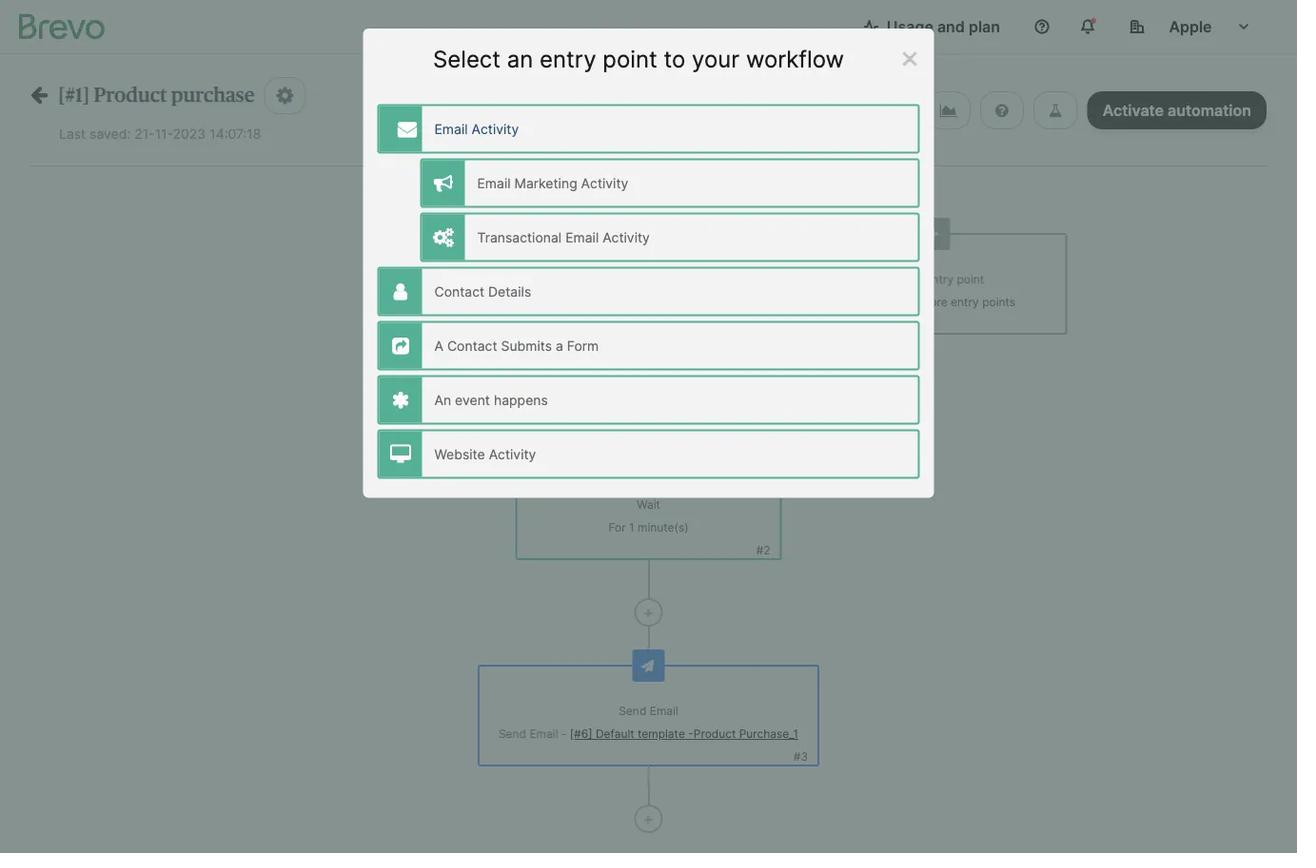 Task type: vqa. For each thing, say whether or not it's contained in the screenshot.
THE CONVERSATIONS link
no



Task type: locate. For each thing, give the bounding box(es) containing it.
×
[[900, 38, 920, 74]]

activity inside website activity link
[[489, 446, 536, 462]]

0 vertical spatial product
[[94, 85, 167, 105]]

-
[[616, 296, 621, 309], [561, 728, 567, 741], [688, 728, 694, 741]]

send left the [#6]
[[499, 728, 526, 741]]

- right event
[[616, 296, 621, 309]]

activity inside email activity link
[[472, 121, 519, 137]]

activity inside 'transactional email activity' link
[[603, 229, 650, 245]]

1 vertical spatial point
[[957, 273, 984, 286]]

order_completed
[[624, 296, 715, 309]]

event
[[455, 392, 490, 408]]

a
[[556, 338, 563, 354]]

[#1]                             product purchase link
[[30, 84, 255, 105]]

details
[[488, 283, 531, 300]]

[#1]
[[58, 85, 90, 105]]

1 vertical spatial to
[[882, 296, 893, 309]]

point up email activity link
[[603, 45, 657, 73]]

point up points
[[957, 273, 984, 286]]

1 vertical spatial an
[[909, 273, 922, 286]]

email down 'email marketing activity'
[[566, 229, 599, 245]]

question circle image
[[996, 103, 1009, 118]]

an right add
[[909, 273, 922, 286]]

0 vertical spatial entry
[[540, 45, 596, 73]]

add
[[896, 296, 917, 309]]

entry
[[540, 45, 596, 73], [926, 273, 954, 286], [951, 296, 979, 309]]

contact left details
[[435, 283, 485, 300]]

an
[[507, 45, 533, 73], [909, 273, 922, 286]]

point for to
[[603, 45, 657, 73]]

point
[[603, 45, 657, 73], [957, 273, 984, 286]]

activity right website
[[489, 446, 536, 462]]

transactional
[[477, 229, 562, 245]]

21-
[[134, 126, 155, 142]]

activity
[[472, 121, 519, 137], [581, 175, 628, 191], [603, 229, 650, 245], [489, 446, 536, 462]]

0 horizontal spatial -
[[561, 728, 567, 741]]

email down select
[[435, 121, 468, 137]]

product inside send email send email - [#6] default template -product purchase_1 #3
[[694, 728, 736, 741]]

0 horizontal spatial send
[[499, 728, 526, 741]]

an right select
[[507, 45, 533, 73]]

1 vertical spatial send
[[499, 728, 526, 741]]

point inside add an entry point click to add more entry points
[[957, 273, 984, 286]]

1 vertical spatial entry
[[926, 273, 954, 286]]

1 horizontal spatial to
[[882, 296, 893, 309]]

an for add
[[909, 273, 922, 286]]

activity up submit
[[603, 229, 650, 245]]

email
[[435, 121, 468, 137], [477, 175, 511, 191], [566, 229, 599, 245], [650, 705, 678, 719], [530, 728, 558, 741]]

submits
[[501, 338, 552, 354]]

1 horizontal spatial send
[[619, 705, 647, 719]]

for
[[609, 521, 626, 535]]

14:07:18
[[210, 126, 261, 142]]

× button
[[900, 38, 920, 74]]

contact right a
[[447, 338, 497, 354]]

product right the 'template' on the bottom of page
[[694, 728, 736, 741]]

to left add
[[882, 296, 893, 309]]

1 vertical spatial product
[[694, 728, 736, 741]]

last
[[59, 126, 86, 142]]

to
[[664, 45, 686, 73], [882, 296, 893, 309]]

0 vertical spatial an
[[507, 45, 533, 73]]

apple
[[1169, 17, 1212, 36]]

product
[[94, 85, 167, 105], [694, 728, 736, 741]]

0 horizontal spatial point
[[603, 45, 657, 73]]

add an entry point click to add more entry points
[[853, 273, 1016, 309]]

wait for 1 minute(s) #2
[[609, 498, 771, 558]]

marketing
[[514, 175, 577, 191]]

email marketing activity
[[477, 175, 628, 191]]

1 horizontal spatial an
[[909, 273, 922, 286]]

2023
[[173, 126, 206, 142]]

email marketing activity link
[[420, 158, 920, 208]]

0 horizontal spatial an
[[507, 45, 533, 73]]

0 vertical spatial to
[[664, 45, 686, 73]]

#2
[[756, 544, 771, 558]]

activate
[[1103, 101, 1164, 119]]

usage and plan button
[[849, 8, 1016, 46]]

transactional email activity link
[[420, 213, 920, 262]]

purchase
[[171, 85, 255, 105]]

- right the 'template' on the bottom of page
[[688, 728, 694, 741]]

send up default
[[619, 705, 647, 719]]

0 vertical spatial point
[[603, 45, 657, 73]]

an inside add an entry point click to add more entry points
[[909, 273, 922, 286]]

happens
[[494, 392, 548, 408]]

website activity
[[435, 446, 536, 462]]

0 horizontal spatial product
[[94, 85, 167, 105]]

an event happens link
[[377, 375, 920, 425]]

activity up marketing
[[472, 121, 519, 137]]

2 horizontal spatial -
[[688, 728, 694, 741]]

send
[[619, 705, 647, 719], [499, 728, 526, 741]]

1 horizontal spatial product
[[694, 728, 736, 741]]

flask image
[[1049, 103, 1063, 118]]

apple button
[[1115, 8, 1267, 46]]

contact
[[435, 283, 485, 300], [447, 338, 497, 354]]

last saved: 21-11-2023 14:07:18
[[59, 126, 261, 142]]

an
[[435, 392, 451, 408]]

an for select
[[507, 45, 533, 73]]

1 horizontal spatial point
[[957, 273, 984, 286]]

product up the 21-
[[94, 85, 167, 105]]

0 horizontal spatial to
[[664, 45, 686, 73]]

2 vertical spatial entry
[[951, 296, 979, 309]]

wait
[[637, 498, 660, 512]]

submit event - order_completed startpoint #1
[[582, 273, 771, 332]]

activity right marketing
[[581, 175, 628, 191]]

11-
[[155, 126, 173, 142]]

to left 'your' on the right of page
[[664, 45, 686, 73]]

workflow
[[746, 45, 844, 73]]

1 horizontal spatial -
[[616, 296, 621, 309]]

- left the [#6]
[[561, 728, 567, 741]]

website
[[435, 446, 485, 462]]

select
[[433, 45, 501, 73]]



Task type: describe. For each thing, give the bounding box(es) containing it.
arrow left image
[[30, 84, 48, 104]]

- inside submit event - order_completed startpoint #1
[[616, 296, 621, 309]]

contact details link
[[377, 267, 920, 316]]

activate automation button
[[1088, 91, 1267, 129]]

email left marketing
[[477, 175, 511, 191]]

0 vertical spatial contact
[[435, 283, 485, 300]]

a contact submits a form
[[435, 338, 599, 354]]

event
[[582, 296, 612, 309]]

submit
[[630, 273, 668, 286]]

points
[[982, 296, 1016, 309]]

transactional email activity
[[477, 229, 650, 245]]

#1
[[758, 318, 771, 332]]

usage
[[887, 17, 934, 36]]

0 vertical spatial send
[[619, 705, 647, 719]]

and
[[937, 17, 965, 36]]

your
[[692, 45, 740, 73]]

point for click
[[957, 273, 984, 286]]

automation
[[1168, 101, 1252, 119]]

[#6]
[[570, 728, 593, 741]]

form
[[567, 338, 599, 354]]

usage and plan
[[887, 17, 1000, 36]]

1
[[629, 521, 635, 535]]

[#6] default template -product purchase_1 link
[[570, 728, 799, 741]]

1 vertical spatial contact
[[447, 338, 497, 354]]

cog image
[[277, 86, 294, 106]]

contact details
[[435, 283, 531, 300]]

more
[[920, 296, 948, 309]]

#3
[[794, 751, 808, 764]]

saved:
[[90, 126, 131, 142]]

plan
[[969, 17, 1000, 36]]

email activity link
[[377, 104, 920, 154]]

a contact submits a form link
[[377, 321, 920, 371]]

entry for add
[[926, 273, 954, 286]]

select an entry point to your workflow
[[433, 45, 844, 73]]

[#1]                             product purchase
[[58, 85, 255, 105]]

purchase_1
[[739, 728, 799, 741]]

default
[[596, 728, 634, 741]]

a
[[435, 338, 444, 354]]

minute(s)
[[638, 521, 689, 535]]

activity inside email marketing activity link
[[581, 175, 628, 191]]

entry for select
[[540, 45, 596, 73]]

website activity link
[[377, 430, 920, 479]]

an event happens
[[435, 392, 548, 408]]

send email send email - [#6] default template -product purchase_1 #3
[[499, 705, 808, 764]]

startpoint
[[702, 318, 755, 332]]

email up the 'template' on the bottom of page
[[650, 705, 678, 719]]

activate automation
[[1103, 101, 1252, 119]]

email left the [#6]
[[530, 728, 558, 741]]

template
[[638, 728, 685, 741]]

add
[[884, 273, 906, 286]]

area chart image
[[940, 103, 958, 118]]

to inside add an entry point click to add more entry points
[[882, 296, 893, 309]]

click
[[853, 296, 879, 309]]

email activity
[[435, 121, 519, 137]]



